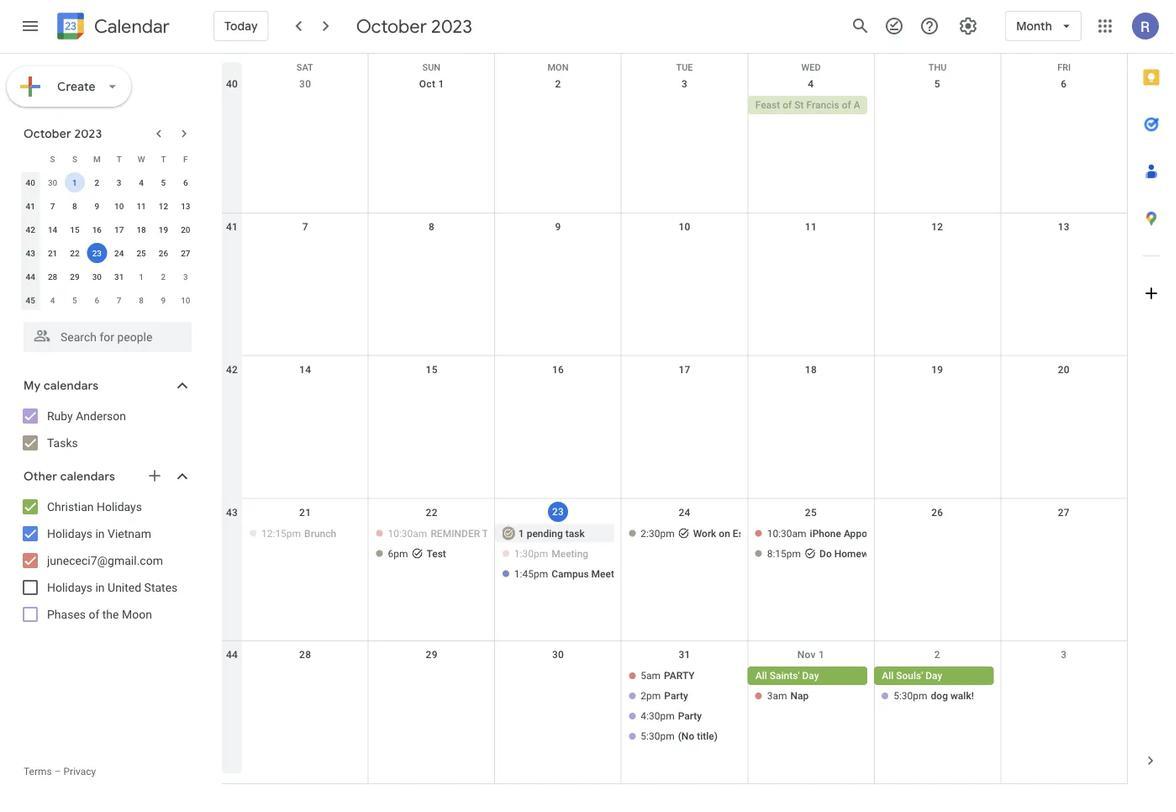 Task type: locate. For each thing, give the bounding box(es) containing it.
month button
[[1006, 6, 1082, 46]]

0 horizontal spatial 22
[[70, 248, 80, 258]]

0 vertical spatial calendars
[[44, 378, 99, 393]]

1 in from the top
[[95, 527, 105, 541]]

st
[[795, 99, 804, 111]]

1 horizontal spatial s
[[72, 154, 77, 164]]

40 left september 30 element
[[26, 177, 35, 187]]

calendars
[[44, 378, 99, 393], [60, 469, 115, 484]]

25
[[137, 248, 146, 258], [805, 506, 817, 518]]

25 up iphone
[[805, 506, 817, 518]]

vietnam
[[108, 527, 151, 541]]

2 horizontal spatial 10
[[679, 221, 691, 233]]

november 4 element
[[43, 290, 63, 310]]

41 for 1
[[26, 201, 35, 211]]

1 horizontal spatial 42
[[226, 364, 238, 375]]

0 horizontal spatial 2023
[[74, 126, 102, 141]]

2 vertical spatial 10
[[181, 295, 190, 305]]

44 inside row group
[[26, 272, 35, 282]]

2 10:30am from the left
[[767, 528, 807, 539]]

holidays down christian
[[47, 527, 93, 541]]

1 horizontal spatial october 2023
[[356, 14, 472, 38]]

4
[[808, 78, 814, 90], [139, 177, 144, 187], [50, 295, 55, 305]]

0 vertical spatial 43
[[26, 248, 35, 258]]

43 for 1
[[26, 248, 35, 258]]

0 vertical spatial 19
[[159, 224, 168, 235]]

10 inside row
[[181, 295, 190, 305]]

party down the party
[[664, 690, 688, 702]]

5
[[935, 78, 941, 90], [161, 177, 166, 187], [72, 295, 77, 305]]

october 2023 grid
[[16, 147, 197, 312]]

16 inside grid
[[552, 364, 564, 375]]

25 right the 24 "element"
[[137, 248, 146, 258]]

2023 up m
[[74, 126, 102, 141]]

1 horizontal spatial 12
[[932, 221, 944, 233]]

15 inside grid
[[426, 364, 438, 375]]

8
[[72, 201, 77, 211], [429, 221, 435, 233], [139, 295, 144, 305]]

40 inside row group
[[26, 177, 35, 187]]

22
[[70, 248, 80, 258], [426, 506, 438, 518]]

43 inside grid
[[226, 506, 238, 518]]

16 inside row group
[[92, 224, 102, 235]]

41 inside october 2023 grid
[[26, 201, 35, 211]]

30 element
[[87, 267, 107, 287]]

nov 1
[[798, 649, 825, 661]]

4 up '11' element
[[139, 177, 144, 187]]

2 vertical spatial 6
[[95, 295, 99, 305]]

2 horizontal spatial 5
[[935, 78, 941, 90]]

2 s from the left
[[72, 154, 77, 164]]

1 right september 30 element
[[72, 177, 77, 187]]

1 horizontal spatial 28
[[299, 649, 311, 661]]

25 inside grid
[[805, 506, 817, 518]]

0 horizontal spatial 31
[[114, 272, 124, 282]]

0 vertical spatial 28
[[48, 272, 57, 282]]

0 horizontal spatial 4
[[50, 295, 55, 305]]

29 inside october 2023 grid
[[70, 272, 80, 282]]

5:30pm for 5:30pm (no title)
[[641, 731, 675, 743]]

21 up 12:15pm brunch
[[299, 506, 311, 518]]

0 vertical spatial 31
[[114, 272, 124, 282]]

1 horizontal spatial 15
[[426, 364, 438, 375]]

1 s from the left
[[50, 154, 55, 164]]

12 element
[[153, 196, 174, 216]]

1 right 31 element
[[139, 272, 144, 282]]

10 for november 10 element
[[181, 295, 190, 305]]

41 inside grid
[[226, 221, 238, 233]]

5am
[[641, 670, 661, 682]]

1 up 1:30pm
[[519, 528, 524, 539]]

20
[[181, 224, 190, 235], [1058, 364, 1070, 375]]

0 vertical spatial 29
[[70, 272, 80, 282]]

ruby
[[47, 409, 73, 423]]

1 vertical spatial 2023
[[74, 126, 102, 141]]

day
[[803, 670, 819, 682], [926, 670, 943, 682]]

francis
[[807, 99, 840, 111]]

29
[[70, 272, 80, 282], [426, 649, 438, 661]]

1 vertical spatial 11
[[805, 221, 817, 233]]

s up september 30 element
[[50, 154, 55, 164]]

26 element
[[153, 243, 174, 263]]

of left the
[[89, 607, 99, 621]]

calendars inside dropdown button
[[60, 469, 115, 484]]

0 horizontal spatial 12
[[159, 201, 168, 211]]

22 right 21 element
[[70, 248, 80, 258]]

1 t from the left
[[117, 154, 122, 164]]

day down nov 1
[[803, 670, 819, 682]]

row containing sat
[[222, 54, 1128, 79]]

1 horizontal spatial 7
[[117, 295, 122, 305]]

29 element
[[65, 267, 85, 287]]

44 inside grid
[[226, 649, 238, 661]]

1 vertical spatial 41
[[226, 221, 238, 233]]

t left w
[[117, 154, 122, 164]]

3
[[682, 78, 688, 90], [117, 177, 122, 187], [183, 272, 188, 282], [1061, 649, 1067, 661]]

today button
[[214, 6, 269, 46]]

0 horizontal spatial 6
[[95, 295, 99, 305]]

grid
[[222, 54, 1128, 784]]

all
[[756, 670, 767, 682], [882, 670, 894, 682]]

0 vertical spatial 41
[[26, 201, 35, 211]]

in up the junececi7@gmail.com
[[95, 527, 105, 541]]

holidays for holidays in united states
[[47, 581, 93, 594]]

30 left 1 cell
[[48, 177, 57, 187]]

november 1 element
[[131, 267, 151, 287]]

0 horizontal spatial 20
[[181, 224, 190, 235]]

s left m
[[72, 154, 77, 164]]

holidays up phases on the bottom left
[[47, 581, 93, 594]]

calendars up ruby
[[44, 378, 99, 393]]

24 inside "element"
[[114, 248, 124, 258]]

october 2023 up the sun
[[356, 14, 472, 38]]

0 horizontal spatial 21
[[48, 248, 57, 258]]

1 cell
[[64, 171, 86, 194]]

1:30pm
[[514, 548, 548, 559]]

2 up "all souls' day" button
[[935, 649, 941, 661]]

31 up the party
[[679, 649, 691, 661]]

24 element
[[109, 243, 129, 263]]

5 left november 6 element
[[72, 295, 77, 305]]

1 horizontal spatial 11
[[805, 221, 817, 233]]

27 element
[[176, 243, 196, 263]]

0 horizontal spatial 23
[[92, 248, 102, 258]]

28 inside grid
[[299, 649, 311, 661]]

40 down today
[[226, 78, 238, 90]]

homework
[[835, 548, 884, 559]]

8 inside grid
[[429, 221, 435, 233]]

29 inside grid
[[426, 649, 438, 661]]

my
[[24, 378, 41, 393]]

2 all from the left
[[882, 670, 894, 682]]

23 right 22 'element'
[[92, 248, 102, 258]]

18 inside grid
[[805, 364, 817, 375]]

0 vertical spatial 5
[[935, 78, 941, 90]]

31 element
[[109, 267, 129, 287]]

1 vertical spatial 28
[[299, 649, 311, 661]]

1 vertical spatial 25
[[805, 506, 817, 518]]

0 horizontal spatial 16
[[92, 224, 102, 235]]

21 inside october 2023 grid
[[48, 248, 57, 258]]

42 inside row group
[[26, 224, 35, 235]]

15
[[70, 224, 80, 235], [426, 364, 438, 375]]

cell containing 5am
[[622, 667, 748, 748]]

1 horizontal spatial 19
[[932, 364, 944, 375]]

26
[[159, 248, 168, 258], [932, 506, 944, 518]]

1 vertical spatial 22
[[426, 506, 438, 518]]

0 horizontal spatial 26
[[159, 248, 168, 258]]

6
[[1061, 78, 1067, 90], [183, 177, 188, 187], [95, 295, 99, 305]]

today
[[224, 18, 258, 34]]

november 3 element
[[176, 267, 196, 287]]

5:30pm (no title)
[[641, 731, 718, 743]]

43 inside october 2023 grid
[[26, 248, 35, 258]]

4 inside grid
[[808, 78, 814, 90]]

14 inside october 2023 grid
[[48, 224, 57, 235]]

2 horizontal spatial 4
[[808, 78, 814, 90]]

14 element
[[43, 219, 63, 240]]

42 for 1
[[26, 224, 35, 235]]

0 vertical spatial holidays
[[97, 500, 142, 514]]

0 vertical spatial 10
[[114, 201, 124, 211]]

2 vertical spatial 8
[[139, 295, 144, 305]]

calendar element
[[54, 9, 170, 46]]

23, today element
[[87, 243, 107, 263]]

in for united
[[95, 581, 105, 594]]

of
[[783, 99, 792, 111], [842, 99, 852, 111], [89, 607, 99, 621]]

calendars inside dropdown button
[[44, 378, 99, 393]]

main drawer image
[[20, 16, 40, 36]]

october up september 30 element
[[24, 126, 71, 141]]

2 vertical spatial 9
[[161, 295, 166, 305]]

t right w
[[161, 154, 166, 164]]

23 cell
[[86, 241, 108, 265]]

5:30pm
[[894, 690, 928, 702], [641, 731, 675, 743]]

6 left november 7 element
[[95, 295, 99, 305]]

1 horizontal spatial 44
[[226, 649, 238, 661]]

10:30am up 8:15pm
[[767, 528, 807, 539]]

26 inside 26 element
[[159, 248, 168, 258]]

40 inside grid
[[226, 78, 238, 90]]

0 vertical spatial 27
[[181, 248, 190, 258]]

tab list
[[1128, 54, 1175, 737]]

1 vertical spatial 13
[[1058, 221, 1070, 233]]

of inside other calendars list
[[89, 607, 99, 621]]

calendars up christian holidays
[[60, 469, 115, 484]]

2023 up the sun
[[431, 14, 472, 38]]

0 horizontal spatial 44
[[26, 272, 35, 282]]

0 horizontal spatial 5
[[72, 295, 77, 305]]

23 up 1 pending task button on the bottom of the page
[[552, 506, 564, 518]]

2
[[555, 78, 561, 90], [95, 177, 99, 187], [161, 272, 166, 282], [935, 649, 941, 661]]

0 vertical spatial party
[[664, 690, 688, 702]]

of left the st
[[783, 99, 792, 111]]

5:30pm down 4:30pm
[[641, 731, 675, 743]]

anderson
[[76, 409, 126, 423]]

0 vertical spatial in
[[95, 527, 105, 541]]

4 down wed
[[808, 78, 814, 90]]

5 up '12' element
[[161, 177, 166, 187]]

5:30pm down the souls'
[[894, 690, 928, 702]]

5 down thu
[[935, 78, 941, 90]]

november 9 element
[[153, 290, 174, 310]]

1 right nov
[[819, 649, 825, 661]]

2 in from the top
[[95, 581, 105, 594]]

day up 5:30pm dog walk!
[[926, 670, 943, 682]]

1 vertical spatial holidays
[[47, 527, 93, 541]]

1 vertical spatial 27
[[1058, 506, 1070, 518]]

september 30 element
[[43, 172, 63, 193]]

30 down 1:45pm button
[[552, 649, 564, 661]]

13 inside row group
[[181, 201, 190, 211]]

1 horizontal spatial 10
[[181, 295, 190, 305]]

12 inside october 2023 grid
[[159, 201, 168, 211]]

11
[[137, 201, 146, 211], [805, 221, 817, 233]]

0 horizontal spatial 19
[[159, 224, 168, 235]]

1 vertical spatial calendars
[[60, 469, 115, 484]]

1 horizontal spatial 8
[[139, 295, 144, 305]]

all souls' day button
[[875, 667, 994, 685]]

6 down 'fri'
[[1061, 78, 1067, 90]]

13 inside grid
[[1058, 221, 1070, 233]]

10 for 10 element
[[114, 201, 124, 211]]

19 element
[[153, 219, 174, 240]]

title)
[[697, 731, 718, 743]]

1 horizontal spatial 29
[[426, 649, 438, 661]]

44
[[26, 272, 35, 282], [226, 649, 238, 661]]

0 horizontal spatial 5:30pm
[[641, 731, 675, 743]]

privacy
[[64, 766, 96, 778]]

0 vertical spatial 15
[[70, 224, 80, 235]]

15 element
[[65, 219, 85, 240]]

create button
[[7, 66, 131, 107]]

10:30am for 6pm
[[388, 528, 427, 539]]

23 inside cell
[[92, 248, 102, 258]]

21 left 22 'element'
[[48, 248, 57, 258]]

0 vertical spatial 6
[[1061, 78, 1067, 90]]

1 vertical spatial 16
[[552, 364, 564, 375]]

row group
[[19, 171, 197, 312]]

2 horizontal spatial 8
[[429, 221, 435, 233]]

2 t from the left
[[161, 154, 166, 164]]

4:30pm party
[[641, 711, 702, 722]]

day for all saints' day
[[803, 670, 819, 682]]

17
[[114, 224, 124, 235], [679, 364, 691, 375]]

s
[[50, 154, 55, 164], [72, 154, 77, 164]]

calendar
[[94, 15, 170, 38]]

of left assisi
[[842, 99, 852, 111]]

0 vertical spatial 4
[[808, 78, 814, 90]]

0 vertical spatial 5:30pm
[[894, 690, 928, 702]]

1 vertical spatial 29
[[426, 649, 438, 661]]

1 all from the left
[[756, 670, 767, 682]]

31 inside row group
[[114, 272, 124, 282]]

19
[[159, 224, 168, 235], [932, 364, 944, 375]]

october up the sun
[[356, 14, 427, 38]]

row containing s
[[19, 147, 197, 171]]

sat
[[297, 62, 313, 73]]

holidays up vietnam
[[97, 500, 142, 514]]

42
[[26, 224, 35, 235], [226, 364, 238, 375]]

october 2023 up m
[[24, 126, 102, 141]]

1 horizontal spatial 14
[[299, 364, 311, 375]]

party up (no
[[678, 711, 702, 722]]

20 inside row group
[[181, 224, 190, 235]]

2023
[[431, 14, 472, 38], [74, 126, 102, 141]]

1 vertical spatial 4
[[139, 177, 144, 187]]

1 vertical spatial 31
[[679, 649, 691, 661]]

my calendars list
[[3, 403, 209, 457]]

1 horizontal spatial t
[[161, 154, 166, 164]]

1 10:30am from the left
[[388, 528, 427, 539]]

18 inside row group
[[137, 224, 146, 235]]

0 vertical spatial 22
[[70, 248, 80, 258]]

30 down sat
[[299, 78, 311, 90]]

of for moon
[[89, 607, 99, 621]]

31 right 30 element
[[114, 272, 124, 282]]

2:30pm
[[641, 528, 675, 539]]

23
[[92, 248, 102, 258], [552, 506, 564, 518]]

1 horizontal spatial all
[[882, 670, 894, 682]]

1 vertical spatial 43
[[226, 506, 238, 518]]

all saints' day button
[[748, 667, 868, 685]]

1 horizontal spatial 21
[[299, 506, 311, 518]]

junececi7@gmail.com
[[47, 554, 163, 568]]

1 day from the left
[[803, 670, 819, 682]]

11 inside row group
[[137, 201, 146, 211]]

17 element
[[109, 219, 129, 240]]

6pm
[[388, 548, 408, 559]]

10 element
[[109, 196, 129, 216]]

10 inside grid
[[679, 221, 691, 233]]

1 horizontal spatial 4
[[139, 177, 144, 187]]

1 horizontal spatial 5
[[161, 177, 166, 187]]

1 vertical spatial 7
[[302, 221, 308, 233]]

calendars for my calendars
[[44, 378, 99, 393]]

24
[[114, 248, 124, 258], [679, 506, 691, 518]]

1 vertical spatial 10
[[679, 221, 691, 233]]

22 element
[[65, 243, 85, 263]]

28 inside row group
[[48, 272, 57, 282]]

row group containing 40
[[19, 171, 197, 312]]

5am party
[[641, 670, 695, 682]]

terms link
[[24, 766, 52, 778]]

1 horizontal spatial 17
[[679, 364, 691, 375]]

1 horizontal spatial 5:30pm
[[894, 690, 928, 702]]

2 day from the left
[[926, 670, 943, 682]]

1 horizontal spatial day
[[926, 670, 943, 682]]

2 horizontal spatial 7
[[302, 221, 308, 233]]

28 element
[[43, 267, 63, 287]]

1:45pm button
[[498, 565, 615, 583]]

1 horizontal spatial 25
[[805, 506, 817, 518]]

14
[[48, 224, 57, 235], [299, 364, 311, 375]]

17 inside october 2023 grid
[[114, 224, 124, 235]]

7 inside grid
[[302, 221, 308, 233]]

16 element
[[87, 219, 107, 240]]

0 vertical spatial 14
[[48, 224, 57, 235]]

9 inside row
[[161, 295, 166, 305]]

cell containing all souls' day
[[875, 667, 1001, 748]]

26 inside grid
[[932, 506, 944, 518]]

42 inside grid
[[226, 364, 238, 375]]

all left saints' on the right of page
[[756, 670, 767, 682]]

1 vertical spatial party
[[678, 711, 702, 722]]

0 horizontal spatial day
[[803, 670, 819, 682]]

31
[[114, 272, 124, 282], [679, 649, 691, 661]]

0 vertical spatial 13
[[181, 201, 190, 211]]

6 up 13 element
[[183, 177, 188, 187]]

10:30am up 6pm
[[388, 528, 427, 539]]

40 for 1
[[26, 177, 35, 187]]

None search field
[[0, 315, 209, 352]]

30
[[299, 78, 311, 90], [48, 177, 57, 187], [92, 272, 102, 282], [552, 649, 564, 661]]

holidays in vietnam
[[47, 527, 151, 541]]

1 vertical spatial 18
[[805, 364, 817, 375]]

all left the souls'
[[882, 670, 894, 682]]

31 inside grid
[[679, 649, 691, 661]]

12 inside grid
[[932, 221, 944, 233]]

4 left "november 5" element
[[50, 295, 55, 305]]

in left the united in the bottom of the page
[[95, 581, 105, 594]]

1 vertical spatial 15
[[426, 364, 438, 375]]

to
[[482, 528, 495, 539]]

1 pending task
[[519, 528, 585, 539]]

1 vertical spatial 19
[[932, 364, 944, 375]]

0 horizontal spatial 42
[[26, 224, 35, 235]]

create
[[57, 79, 96, 94]]

row
[[222, 54, 1128, 79], [222, 71, 1128, 213], [19, 147, 197, 171], [19, 171, 197, 194], [19, 194, 197, 218], [222, 213, 1128, 356], [19, 218, 197, 241], [19, 241, 197, 265], [19, 265, 197, 288], [19, 288, 197, 312], [222, 356, 1128, 499], [222, 499, 1128, 642], [222, 642, 1128, 784]]

cell
[[242, 96, 369, 116], [495, 96, 622, 116], [622, 96, 748, 116], [875, 96, 1001, 116], [369, 524, 530, 585], [495, 524, 622, 585], [748, 524, 902, 585], [875, 524, 1001, 585], [242, 667, 369, 748], [495, 667, 622, 748], [622, 667, 748, 748], [748, 667, 875, 748], [875, 667, 1001, 748]]

44 for 1
[[26, 272, 35, 282]]

19 inside grid
[[932, 364, 944, 375]]

1 horizontal spatial 9
[[161, 295, 166, 305]]

1 vertical spatial 20
[[1058, 364, 1070, 375]]

0 horizontal spatial 14
[[48, 224, 57, 235]]

0 horizontal spatial 40
[[26, 177, 35, 187]]

meeting
[[552, 548, 589, 559]]

22 up reminder
[[426, 506, 438, 518]]

1 vertical spatial 17
[[679, 364, 691, 375]]

13 element
[[176, 196, 196, 216]]

0 vertical spatial 23
[[92, 248, 102, 258]]

november 7 element
[[109, 290, 129, 310]]

1 vertical spatial october
[[24, 126, 71, 141]]

0 horizontal spatial 8
[[72, 201, 77, 211]]



Task type: vqa. For each thing, say whether or not it's contained in the screenshot.


Task type: describe. For each thing, give the bounding box(es) containing it.
november 6 element
[[87, 290, 107, 310]]

44 for 30
[[226, 649, 238, 661]]

1:45pm
[[514, 568, 548, 580]]

5:30pm dog walk!
[[894, 690, 974, 702]]

month
[[1017, 18, 1053, 34]]

4:30pm
[[641, 711, 675, 722]]

4 inside row
[[50, 295, 55, 305]]

oct 1
[[419, 78, 444, 90]]

tasks
[[47, 436, 78, 450]]

11 inside grid
[[805, 221, 817, 233]]

17 inside grid
[[679, 364, 691, 375]]

0 vertical spatial 9
[[95, 201, 99, 211]]

appointment
[[844, 528, 902, 539]]

test
[[427, 548, 446, 559]]

work
[[693, 528, 717, 539]]

25 inside row group
[[137, 248, 146, 258]]

fri
[[1058, 62, 1071, 73]]

3am nap
[[767, 690, 809, 702]]

calendars for other calendars
[[60, 469, 115, 484]]

1 pending task button
[[495, 524, 615, 543]]

2 vertical spatial 7
[[117, 295, 122, 305]]

terms
[[24, 766, 52, 778]]

other calendars
[[24, 469, 115, 484]]

row containing 45
[[19, 288, 197, 312]]

w
[[138, 154, 145, 164]]

united
[[108, 581, 141, 594]]

add other calendars image
[[146, 467, 163, 484]]

november 2 element
[[153, 267, 174, 287]]

12:15pm brunch
[[261, 528, 336, 539]]

2 vertical spatial 5
[[72, 295, 77, 305]]

my calendars
[[24, 378, 99, 393]]

mon
[[548, 62, 569, 73]]

party for 2pm party
[[664, 690, 688, 702]]

task
[[566, 528, 585, 539]]

all for all souls' day
[[882, 670, 894, 682]]

calendar heading
[[91, 15, 170, 38]]

12:15pm
[[261, 528, 301, 539]]

8 inside november 8 element
[[139, 295, 144, 305]]

27 inside 'element'
[[181, 248, 190, 258]]

other calendars list
[[3, 494, 209, 628]]

row containing 23
[[222, 499, 1128, 642]]

8:15pm
[[767, 548, 801, 559]]

christian
[[47, 500, 94, 514]]

essay
[[733, 528, 759, 539]]

10:30am iphone appointment
[[767, 528, 902, 539]]

nap
[[791, 690, 809, 702]]

22 inside 'element'
[[70, 248, 80, 258]]

of for francis
[[783, 99, 792, 111]]

0 vertical spatial october 2023
[[356, 14, 472, 38]]

0 vertical spatial october
[[356, 14, 427, 38]]

1:30pm meeting
[[514, 548, 589, 559]]

f
[[183, 154, 188, 164]]

party
[[664, 670, 695, 682]]

2pm
[[641, 690, 661, 702]]

dog
[[931, 690, 948, 702]]

the
[[102, 607, 119, 621]]

feast
[[756, 99, 780, 111]]

19 inside row group
[[159, 224, 168, 235]]

2 horizontal spatial of
[[842, 99, 852, 111]]

6 inside row
[[95, 295, 99, 305]]

11 element
[[131, 196, 151, 216]]

oct
[[419, 78, 436, 90]]

0 horizontal spatial 7
[[50, 201, 55, 211]]

5:30pm for 5:30pm dog walk!
[[894, 690, 928, 702]]

27 inside grid
[[1058, 506, 1070, 518]]

10:30am for 8:15pm
[[767, 528, 807, 539]]

row containing 43
[[19, 241, 197, 265]]

settings menu image
[[959, 16, 979, 36]]

all for all saints' day
[[756, 670, 767, 682]]

1 vertical spatial 23
[[552, 506, 564, 518]]

sun
[[423, 62, 441, 73]]

grid containing 40
[[222, 54, 1128, 784]]

do homework
[[820, 548, 884, 559]]

tue
[[676, 62, 693, 73]]

6 inside grid
[[1061, 78, 1067, 90]]

work on essay
[[693, 528, 759, 539]]

0 horizontal spatial october 2023
[[24, 126, 102, 141]]

1 horizontal spatial 6
[[183, 177, 188, 187]]

all saints' day
[[756, 670, 819, 682]]

cell containing 1 pending task
[[495, 524, 622, 585]]

assisi
[[854, 99, 882, 111]]

thu
[[929, 62, 947, 73]]

3am
[[767, 690, 787, 702]]

on
[[719, 528, 731, 539]]

feast of st francis of assisi
[[756, 99, 882, 111]]

november 5 element
[[65, 290, 85, 310]]

feast of st francis of assisi button
[[748, 96, 882, 114]]

all souls' day
[[882, 670, 943, 682]]

privacy link
[[64, 766, 96, 778]]

holidays in united states
[[47, 581, 178, 594]]

other calendars button
[[3, 463, 209, 490]]

my calendars button
[[3, 372, 209, 399]]

do
[[820, 548, 832, 559]]

41 for 30
[[226, 221, 238, 233]]

moon
[[122, 607, 152, 621]]

2pm party
[[641, 690, 688, 702]]

2 down mon
[[555, 78, 561, 90]]

0 horizontal spatial october
[[24, 126, 71, 141]]

30 right 29 element
[[92, 272, 102, 282]]

10:30am reminder to clean
[[388, 528, 530, 539]]

18 element
[[131, 219, 151, 240]]

42 for 30
[[226, 364, 238, 375]]

states
[[144, 581, 178, 594]]

1 right oct
[[438, 78, 444, 90]]

wed
[[802, 62, 821, 73]]

ruby anderson
[[47, 409, 126, 423]]

row group inside october 2023 grid
[[19, 171, 197, 312]]

15 inside october 2023 grid
[[70, 224, 80, 235]]

november 10 element
[[176, 290, 196, 310]]

party for 4:30pm party
[[678, 711, 702, 722]]

terms – privacy
[[24, 766, 96, 778]]

in for vietnam
[[95, 527, 105, 541]]

21 element
[[43, 243, 63, 263]]

43 for 30
[[226, 506, 238, 518]]

day for all souls' day
[[926, 670, 943, 682]]

Search for people text field
[[34, 322, 182, 352]]

20 element
[[176, 219, 196, 240]]

iphone
[[810, 528, 842, 539]]

24 inside grid
[[679, 506, 691, 518]]

walk!
[[951, 690, 974, 702]]

14 inside grid
[[299, 364, 311, 375]]

other
[[24, 469, 57, 484]]

1 inside "element"
[[139, 272, 144, 282]]

holidays for holidays in vietnam
[[47, 527, 93, 541]]

souls'
[[897, 670, 923, 682]]

2 right 1 cell
[[95, 177, 99, 187]]

25 element
[[131, 243, 151, 263]]

cell containing all saints' day
[[748, 667, 875, 748]]

1 inside button
[[519, 528, 524, 539]]

phases
[[47, 607, 86, 621]]

9 inside grid
[[555, 221, 561, 233]]

45
[[26, 295, 35, 305]]

phases of the moon
[[47, 607, 152, 621]]

november 8 element
[[131, 290, 151, 310]]

christian holidays
[[47, 500, 142, 514]]

1 horizontal spatial 2023
[[431, 14, 472, 38]]

22 inside grid
[[426, 506, 438, 518]]

40 for 30
[[226, 78, 238, 90]]

–
[[54, 766, 61, 778]]

clean
[[498, 528, 530, 539]]

2 left november 3 element
[[161, 272, 166, 282]]

m
[[93, 154, 101, 164]]

5 inside grid
[[935, 78, 941, 90]]

saints'
[[770, 670, 800, 682]]

reminder
[[431, 528, 480, 539]]

row inside grid
[[222, 54, 1128, 79]]

21 inside grid
[[299, 506, 311, 518]]

brunch
[[304, 528, 336, 539]]



